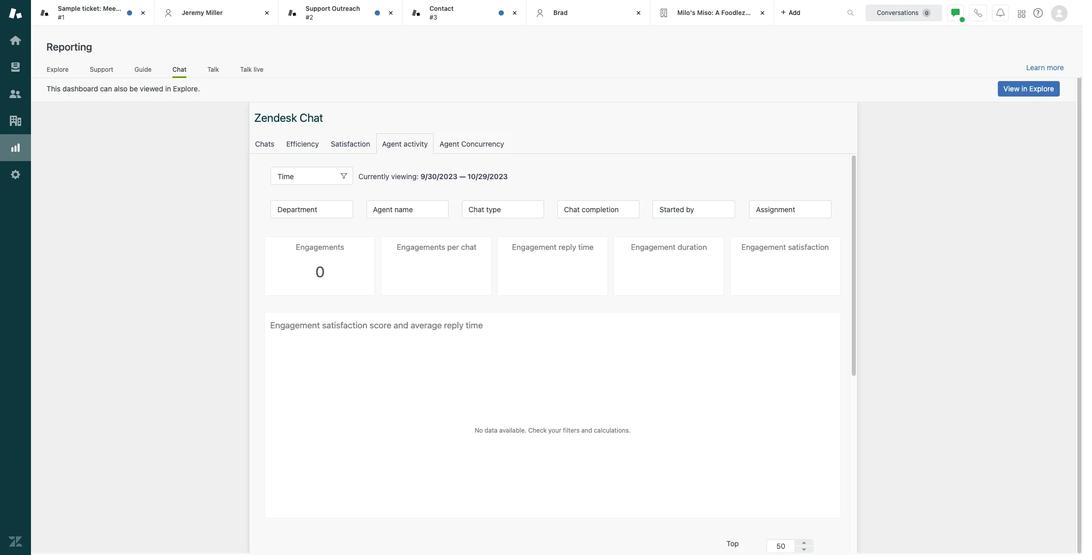 Task type: locate. For each thing, give the bounding box(es) containing it.
view
[[1004, 84, 1020, 93]]

2 close image from the left
[[262, 8, 272, 18]]

3 close image from the left
[[386, 8, 396, 18]]

this
[[46, 84, 61, 93]]

support
[[306, 5, 330, 12], [90, 65, 113, 73]]

customers image
[[9, 87, 22, 101]]

miller
[[206, 9, 223, 16]]

1 horizontal spatial explore
[[1030, 84, 1055, 93]]

in
[[165, 84, 171, 93], [1022, 84, 1028, 93]]

guide link
[[134, 65, 152, 76]]

in right viewed
[[165, 84, 171, 93]]

brad
[[554, 9, 568, 16]]

close image left #3
[[386, 8, 396, 18]]

talk live link
[[240, 65, 264, 76]]

support up can
[[90, 65, 113, 73]]

0 vertical spatial explore
[[47, 65, 69, 73]]

close image
[[138, 8, 148, 18], [262, 8, 272, 18], [386, 8, 396, 18], [510, 8, 520, 18], [758, 8, 768, 18]]

meet
[[103, 5, 118, 12]]

1 talk from the left
[[208, 65, 219, 73]]

1 horizontal spatial in
[[1022, 84, 1028, 93]]

support for support
[[90, 65, 113, 73]]

subsidiary
[[747, 9, 780, 16]]

organizations image
[[9, 114, 22, 128]]

tab containing contact
[[403, 0, 527, 26]]

be
[[130, 84, 138, 93]]

jeremy miller tab
[[155, 0, 279, 26]]

talk right 'chat' in the left top of the page
[[208, 65, 219, 73]]

this dashboard can also be viewed in explore.
[[46, 84, 200, 93]]

contact #3
[[430, 5, 454, 21]]

3 tab from the left
[[403, 0, 527, 26]]

explore down learn more link
[[1030, 84, 1055, 93]]

5 close image from the left
[[758, 8, 768, 18]]

tab containing support outreach
[[279, 0, 403, 26]]

1 close image from the left
[[138, 8, 148, 18]]

close image left add popup button
[[758, 8, 768, 18]]

talk left live
[[240, 65, 252, 73]]

also
[[114, 84, 128, 93]]

explore inside button
[[1030, 84, 1055, 93]]

close image for contact
[[510, 8, 520, 18]]

views image
[[9, 60, 22, 74]]

support outreach #2
[[306, 5, 360, 21]]

can
[[100, 84, 112, 93]]

4 close image from the left
[[510, 8, 520, 18]]

support inside support outreach #2
[[306, 5, 330, 12]]

1 horizontal spatial support
[[306, 5, 330, 12]]

2 tab from the left
[[279, 0, 403, 26]]

support for support outreach #2
[[306, 5, 330, 12]]

zendesk products image
[[1019, 10, 1026, 17]]

close image left 'brad'
[[510, 8, 520, 18]]

talk
[[208, 65, 219, 73], [240, 65, 252, 73]]

close image
[[634, 8, 644, 18]]

1 vertical spatial explore
[[1030, 84, 1055, 93]]

talk live
[[240, 65, 264, 73]]

sample ticket: meet the ticket #1
[[58, 5, 149, 21]]

sample
[[58, 5, 80, 12]]

explore
[[47, 65, 69, 73], [1030, 84, 1055, 93]]

in inside button
[[1022, 84, 1028, 93]]

2 in from the left
[[1022, 84, 1028, 93]]

0 horizontal spatial in
[[165, 84, 171, 93]]

2 talk from the left
[[240, 65, 252, 73]]

1 in from the left
[[165, 84, 171, 93]]

1 tab from the left
[[31, 0, 155, 26]]

0 horizontal spatial support
[[90, 65, 113, 73]]

conversations button
[[866, 4, 943, 21]]

zendesk image
[[9, 535, 22, 549]]

explore up this
[[47, 65, 69, 73]]

support up #2
[[306, 5, 330, 12]]

miso:
[[698, 9, 714, 16]]

1 vertical spatial support
[[90, 65, 113, 73]]

#3
[[430, 13, 438, 21]]

0 horizontal spatial talk
[[208, 65, 219, 73]]

jeremy
[[182, 9, 204, 16]]

0 vertical spatial support
[[306, 5, 330, 12]]

outreach
[[332, 5, 360, 12]]

reporting
[[46, 41, 92, 53]]

1 horizontal spatial talk
[[240, 65, 252, 73]]

milo's
[[678, 9, 696, 16]]

chat link
[[173, 65, 187, 78]]

0 horizontal spatial explore
[[47, 65, 69, 73]]

tab
[[31, 0, 155, 26], [279, 0, 403, 26], [403, 0, 527, 26]]

close image left #2
[[262, 8, 272, 18]]

in right the view
[[1022, 84, 1028, 93]]

brad tab
[[527, 0, 651, 26]]

close image for support outreach
[[386, 8, 396, 18]]

close image right the
[[138, 8, 148, 18]]



Task type: describe. For each thing, give the bounding box(es) containing it.
talk link
[[207, 65, 219, 76]]

ticket:
[[82, 5, 101, 12]]

button displays agent's chat status as online. image
[[952, 9, 960, 17]]

get help image
[[1034, 8, 1044, 18]]

view in explore button
[[998, 81, 1061, 97]]

reporting image
[[9, 141, 22, 154]]

talk for talk
[[208, 65, 219, 73]]

a
[[716, 9, 720, 16]]

add button
[[775, 0, 807, 25]]

learn more link
[[1027, 63, 1065, 72]]

learn more
[[1027, 63, 1065, 72]]

talk for talk live
[[240, 65, 252, 73]]

support link
[[90, 65, 114, 76]]

ticket
[[132, 5, 149, 12]]

zendesk support image
[[9, 7, 22, 20]]

explore.
[[173, 84, 200, 93]]

learn
[[1027, 63, 1046, 72]]

chat
[[173, 65, 187, 73]]

conversations
[[878, 9, 919, 16]]

get started image
[[9, 34, 22, 47]]

milo's miso: a foodlez subsidiary
[[678, 9, 780, 16]]

#2
[[306, 13, 313, 21]]

foodlez
[[722, 9, 746, 16]]

contact
[[430, 5, 454, 12]]

view in explore
[[1004, 84, 1055, 93]]

main element
[[0, 0, 31, 555]]

close image inside jeremy miller tab
[[262, 8, 272, 18]]

milo's miso: a foodlez subsidiary tab
[[651, 0, 780, 26]]

notifications image
[[997, 9, 1005, 17]]

dashboard
[[63, 84, 98, 93]]

tab containing sample ticket: meet the ticket
[[31, 0, 155, 26]]

live
[[254, 65, 264, 73]]

admin image
[[9, 168, 22, 181]]

tabs tab list
[[31, 0, 837, 26]]

#1
[[58, 13, 65, 21]]

guide
[[135, 65, 152, 73]]

the
[[120, 5, 130, 12]]

explore link
[[46, 65, 69, 76]]

add
[[789, 9, 801, 16]]

viewed
[[140, 84, 163, 93]]

more
[[1048, 63, 1065, 72]]

close image for sample ticket: meet the ticket
[[138, 8, 148, 18]]

jeremy miller
[[182, 9, 223, 16]]

close image inside milo's miso: a foodlez subsidiary tab
[[758, 8, 768, 18]]



Task type: vqa. For each thing, say whether or not it's contained in the screenshot.
-
no



